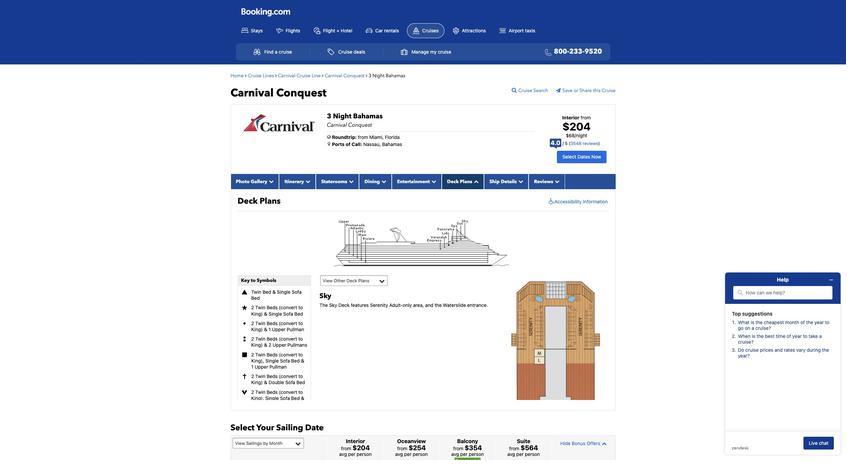 Task type: vqa. For each thing, say whether or not it's contained in the screenshot.
the Search
yes



Task type: describe. For each thing, give the bounding box(es) containing it.
chevron down image for dining
[[380, 179, 386, 184]]

from for suite from $564 avg per person
[[509, 446, 519, 452]]

$564
[[521, 445, 538, 452]]

conquest inside 3 night bahamas carnival conquest
[[348, 121, 372, 129]]

person for $354
[[469, 452, 484, 458]]

deck inside "dropdown button"
[[447, 179, 459, 185]]

suite
[[517, 439, 530, 445]]

$204 for interior from $204 avg per person
[[353, 445, 370, 452]]

interior from $204 $68 / night
[[562, 115, 591, 138]]

flight + hotel
[[323, 28, 352, 33]]

entrance.
[[467, 303, 488, 308]]

interior from $204 avg per person
[[339, 439, 372, 458]]

800-
[[554, 47, 569, 56]]

night for 3 night bahamas
[[372, 72, 384, 79]]

the
[[435, 303, 442, 308]]

upper inside 2 twin beds (convert to king) & 2 upper pullmans
[[273, 343, 286, 348]]

angle right image for carnival cruise line
[[322, 73, 324, 78]]

suite from $564 avg per person
[[507, 439, 540, 458]]

1 vertical spatial carnival conquest
[[230, 86, 326, 101]]

pullman for 2 twin beds (convert to king), single sofa bed & 1 upper pullman
[[269, 364, 287, 370]]

details
[[501, 179, 517, 185]]

cruise lines link
[[248, 72, 274, 79]]

to for 2 twin beds (convert to king) & double sofa bed
[[298, 374, 303, 380]]

2 for 2 twin beds (convert to king), single sofa bed & 1 upper pullman
[[251, 352, 254, 358]]

the
[[320, 303, 328, 308]]

reviews
[[534, 179, 553, 185]]

view sailings by month
[[235, 441, 282, 446]]

my
[[430, 49, 437, 55]]

serenity
[[370, 303, 388, 308]]

cruise for cruise deals
[[338, 49, 352, 55]]

from for oceanview from $254 avg per person
[[397, 446, 407, 452]]

person for $254
[[413, 452, 428, 458]]

2 for 2 twin beds (convert to king) & 1 upper pullman
[[251, 321, 254, 327]]

2 twin beds (convert to king), single sofa bed & 2 upper pullman
[[251, 390, 304, 408]]

bed down key to symbols
[[251, 296, 260, 301]]

1 vertical spatial conquest
[[276, 86, 326, 101]]

rentals
[[384, 28, 399, 33]]

from for roundtrip: from miami, florida
[[358, 134, 368, 140]]

find a cruise link
[[246, 45, 299, 58]]

photo gallery button
[[230, 174, 279, 189]]

beds for 2 twin beds (convert to king) & 2 upper pullmans
[[267, 336, 278, 342]]

globe image
[[327, 135, 331, 139]]

1 inside 2 twin beds (convert to king) & 1 upper pullman
[[269, 327, 271, 333]]

twin bed & single sofa bed
[[251, 289, 302, 301]]

symbols
[[257, 278, 276, 284]]

chevron down image for itinerary
[[304, 179, 310, 184]]

manage my cruise button
[[393, 45, 459, 58]]

upper inside 2 twin beds (convert to king) & 1 upper pullman
[[272, 327, 285, 333]]

florida
[[385, 134, 400, 140]]

cruise right this
[[602, 87, 616, 94]]

cruise for manage my cruise
[[438, 49, 451, 55]]

1 inside 2 twin beds (convert to king), single sofa bed & 1 upper pullman
[[251, 364, 253, 370]]

0 vertical spatial sky
[[320, 292, 331, 301]]

to for 2 twin beds (convert to king) & single sofa bed
[[298, 305, 303, 311]]

interior
[[346, 439, 365, 445]]

select for select          dates now
[[562, 154, 576, 160]]

search image
[[512, 87, 518, 93]]

(convert for 2 twin beds (convert to king) & 1 upper pullman
[[279, 321, 297, 327]]

bahamas for 3 night bahamas carnival conquest
[[353, 112, 383, 121]]

balcony
[[457, 439, 478, 445]]

photo
[[236, 179, 250, 185]]

& inside 2 twin beds (convert to king), single sofa bed & 1 upper pullman
[[301, 358, 304, 364]]

roundtrip:
[[332, 134, 357, 140]]

800-233-9520
[[554, 47, 602, 56]]

this
[[593, 87, 600, 94]]

3548 reviews link
[[571, 141, 598, 146]]

sofa inside "twin bed & single sofa bed"
[[292, 289, 302, 295]]

to for 2 twin beds (convert to king), single sofa bed & 2 upper pullman
[[298, 390, 303, 395]]

& inside 2 twin beds (convert to king) & 1 upper pullman
[[264, 327, 267, 333]]

your
[[256, 423, 274, 434]]

attractions
[[462, 28, 486, 33]]

per for $354
[[460, 452, 468, 458]]

dining
[[364, 179, 380, 185]]

chevron up image
[[472, 179, 479, 184]]

plans inside "dropdown button"
[[460, 179, 472, 185]]

from for interior from $204 $68 / night
[[581, 115, 591, 120]]

800-233-9520 link
[[542, 47, 602, 57]]

angle right image for carnival conquest
[[366, 73, 367, 78]]

chevron down image for ship details
[[517, 179, 523, 184]]

per for $564
[[516, 452, 524, 458]]

interior
[[562, 115, 579, 120]]

view other deck plans
[[323, 278, 369, 284]]

from for interior from $204 avg per person
[[341, 446, 351, 452]]

0 horizontal spatial plans
[[260, 196, 281, 207]]

)
[[598, 141, 600, 146]]

& inside 2 twin beds (convert to king), single sofa bed & 2 upper pullman
[[301, 396, 304, 401]]

/ inside interior from $204 $68 / night
[[575, 133, 576, 138]]

ports of call: nassau, bahamas
[[332, 141, 402, 147]]

balcony from $354 avg per person
[[451, 439, 484, 458]]

carnival right line
[[325, 72, 342, 79]]

to for 2 twin beds (convert to king) & 1 upper pullman
[[298, 321, 303, 327]]

avg for $354
[[451, 452, 459, 458]]

2 twin beds (convert to king) & single sofa bed
[[251, 305, 303, 317]]

booking.com home image
[[241, 8, 290, 17]]

save or share this cruise link
[[556, 87, 616, 94]]

0 vertical spatial carnival conquest
[[325, 72, 364, 79]]

area,
[[413, 303, 424, 308]]

other
[[334, 278, 345, 284]]

double
[[269, 380, 284, 386]]

beds for 2 twin beds (convert to king), single sofa bed & 2 upper pullman
[[267, 390, 278, 395]]

accessibility information link
[[547, 198, 608, 205]]

entertainment
[[397, 179, 430, 185]]

call:
[[352, 141, 362, 147]]

deck plans button
[[442, 174, 484, 189]]

accessibility information
[[554, 199, 608, 205]]

view other deck plans link
[[320, 276, 388, 286]]

photo gallery
[[236, 179, 267, 185]]

2 twin beds (convert to king) & 2 upper pullmans
[[251, 336, 307, 348]]

pullmans
[[287, 343, 307, 348]]

twin for 2 twin beds (convert to king) & 2 upper pullmans
[[255, 336, 265, 342]]

bed inside 2 twin beds (convert to king), single sofa bed & 2 upper pullman
[[291, 396, 300, 401]]

flights link
[[271, 24, 306, 38]]

carnival right lines
[[278, 72, 295, 79]]

find a cruise
[[264, 49, 292, 55]]

bed inside 2 twin beds (convert to king) & double sofa bed
[[296, 380, 305, 386]]

carnival conquest main content
[[227, 68, 619, 461]]

search
[[533, 87, 548, 94]]

gallery
[[251, 179, 267, 185]]

save
[[562, 87, 573, 94]]

2 for 2 twin beds (convert to king) & 2 upper pullmans
[[251, 336, 254, 342]]

person for $564
[[525, 452, 540, 458]]

pullman inside 2 twin beds (convert to king) & 1 upper pullman
[[287, 327, 304, 333]]

bahamas for 3 night bahamas
[[386, 72, 405, 79]]

(convert for 2 twin beds (convert to king) & single sofa bed
[[279, 305, 297, 311]]

oceanview
[[397, 439, 426, 445]]

single inside 2 twin beds (convert to king), single sofa bed & 2 upper pullman
[[265, 396, 279, 401]]

key to symbols
[[241, 278, 276, 284]]

paper plane image
[[556, 88, 562, 93]]

2 for 2 twin beds (convert to king) & single sofa bed
[[251, 305, 254, 311]]

deals
[[354, 49, 365, 55]]

car rentals link
[[360, 24, 404, 38]]

& inside '2 twin beds (convert to king) & single sofa bed'
[[264, 311, 267, 317]]

carnival cruise line
[[278, 72, 321, 79]]

manage
[[412, 49, 429, 55]]

(convert for 2 twin beds (convert to king), single sofa bed & 2 upper pullman
[[279, 390, 297, 395]]

person for $204
[[357, 452, 372, 458]]

oceanview from $254 avg per person
[[395, 439, 428, 458]]

3 for 3 night bahamas
[[369, 72, 371, 79]]

deck down photo gallery
[[238, 196, 258, 207]]

wheelchair image
[[547, 198, 554, 205]]

key
[[241, 278, 250, 284]]

2 vertical spatial bahamas
[[382, 141, 402, 147]]

beds for 2 twin beds (convert to king) & single sofa bed
[[267, 305, 278, 311]]

cruise deals link
[[320, 45, 373, 58]]

twin for 2 twin beds (convert to king), single sofa bed & 1 upper pullman
[[255, 352, 265, 358]]

airport
[[509, 28, 524, 33]]

$254
[[409, 445, 426, 452]]

sofa inside 2 twin beds (convert to king) & double sofa bed
[[285, 380, 295, 386]]

chevron down image for reviews
[[553, 179, 560, 184]]



Task type: locate. For each thing, give the bounding box(es) containing it.
3
[[369, 72, 371, 79], [327, 112, 331, 121]]

map marker image
[[328, 142, 330, 146]]

twin down 2 twin beds (convert to king) & double sofa bed
[[255, 390, 265, 395]]

from up ports of call: nassau, bahamas
[[358, 134, 368, 140]]

4 (convert from the top
[[279, 352, 297, 358]]

ship details
[[489, 179, 517, 185]]

deck inside sky the sky deck features serenity adult-only area, and the waterslide entrance.
[[338, 303, 350, 308]]

person inside 'balcony from $354 avg per person'
[[469, 452, 484, 458]]

0 vertical spatial deck plans
[[447, 179, 472, 185]]

1 vertical spatial plans
[[260, 196, 281, 207]]

1 up 2 twin beds (convert to king) & 2 upper pullmans
[[269, 327, 271, 333]]

reviews button
[[529, 174, 565, 189]]

taxis
[[525, 28, 535, 33]]

0 vertical spatial pullman
[[287, 327, 304, 333]]

sailings
[[246, 441, 262, 446]]

pullman for 2 twin beds (convert to king), single sofa bed & 2 upper pullman
[[270, 402, 287, 408]]

twin down 2 twin beds (convert to king) & 1 upper pullman
[[255, 336, 265, 342]]

1 beds from the top
[[267, 305, 278, 311]]

deck plans inside deck plans "dropdown button"
[[447, 179, 472, 185]]

bed inside '2 twin beds (convert to king) & single sofa bed'
[[294, 311, 303, 317]]

single up 2 twin beds (convert to king) & double sofa bed
[[265, 358, 279, 364]]

0 vertical spatial night
[[372, 72, 384, 79]]

2 horizontal spatial chevron down image
[[517, 179, 523, 184]]

1 horizontal spatial /
[[575, 133, 576, 138]]

night right carnival conquest 'link'
[[372, 72, 384, 79]]

1 chevron down image from the left
[[267, 179, 274, 184]]

night inside 3 night bahamas carnival conquest
[[333, 112, 351, 121]]

to inside 2 twin beds (convert to king), single sofa bed & 1 upper pullman
[[298, 352, 303, 358]]

sofa down 2 twin beds (convert to king) & 2 upper pullmans
[[280, 358, 290, 364]]

to inside 2 twin beds (convert to king), single sofa bed & 2 upper pullman
[[298, 390, 303, 395]]

avg for $204
[[339, 452, 347, 458]]

1 horizontal spatial 1
[[269, 327, 271, 333]]

king) inside '2 twin beds (convert to king) & single sofa bed'
[[251, 311, 263, 317]]

1 king) from the top
[[251, 311, 263, 317]]

travel menu navigation
[[236, 43, 610, 60]]

1 horizontal spatial chevron down image
[[380, 179, 386, 184]]

twin down 2 twin beds (convert to king) & 2 upper pullmans
[[255, 352, 265, 358]]

2 inside '2 twin beds (convert to king) & single sofa bed'
[[251, 305, 254, 311]]

chevron down image inside ship details dropdown button
[[517, 179, 523, 184]]

per for $254
[[404, 452, 411, 458]]

chevron down image for entertainment
[[430, 179, 436, 184]]

avg inside oceanview from $254 avg per person
[[395, 452, 403, 458]]

$68
[[566, 133, 575, 138]]

bed down 'pullmans'
[[291, 358, 300, 364]]

(convert up double at the bottom left of the page
[[279, 374, 297, 380]]

1 up 2 twin beds (convert to king) & double sofa bed
[[251, 364, 253, 370]]

king) inside 2 twin beds (convert to king) & 2 upper pullmans
[[251, 343, 263, 348]]

month
[[269, 441, 282, 446]]

manage my cruise
[[412, 49, 451, 55]]

twin inside 2 twin beds (convert to king) & 2 upper pullmans
[[255, 336, 265, 342]]

chevron down image inside dining dropdown button
[[380, 179, 386, 184]]

recommended image
[[455, 458, 481, 461]]

1 vertical spatial select
[[230, 423, 254, 434]]

view left sailings
[[235, 441, 245, 446]]

upper up 2 twin beds (convert to king) & double sofa bed
[[255, 364, 268, 370]]

0 horizontal spatial night
[[333, 112, 351, 121]]

avg
[[339, 452, 347, 458], [395, 452, 403, 458], [451, 452, 459, 458], [507, 452, 515, 458]]

1 vertical spatial $204
[[353, 445, 370, 452]]

9520
[[585, 47, 602, 56]]

5 (convert from the top
[[279, 374, 297, 380]]

2 inside 2 twin beds (convert to king) & double sofa bed
[[251, 374, 254, 380]]

cruise left line
[[297, 72, 310, 79]]

king) up 2 twin beds (convert to king) & 2 upper pullmans
[[251, 327, 263, 333]]

angle right image left the 3 night bahamas
[[366, 73, 367, 78]]

0 horizontal spatial 3
[[327, 112, 331, 121]]

only
[[403, 303, 412, 308]]

2 vertical spatial plans
[[358, 278, 369, 284]]

per up recommended image
[[460, 452, 468, 458]]

twin for 2 twin beds (convert to king) & 1 upper pullman
[[255, 321, 265, 327]]

0 vertical spatial 3
[[369, 72, 371, 79]]

1 horizontal spatial deck plans
[[447, 179, 472, 185]]

view for view sailings by month
[[235, 441, 245, 446]]

2 person from the left
[[413, 452, 428, 458]]

select your sailing date
[[230, 423, 324, 434]]

king) for 2 twin beds (convert to king) & double sofa bed
[[251, 380, 263, 386]]

/ up 4.0 / 5 ( 3548 reviews )
[[575, 133, 576, 138]]

bed up 2 twin beds (convert to king) & 1 upper pullman
[[294, 311, 303, 317]]

1 horizontal spatial night
[[372, 72, 384, 79]]

1 person from the left
[[357, 452, 372, 458]]

0 vertical spatial conquest
[[343, 72, 364, 79]]

3 inside 3 night bahamas carnival conquest
[[327, 112, 331, 121]]

2 horizontal spatial angle right image
[[366, 73, 367, 78]]

& inside 2 twin beds (convert to king) & double sofa bed
[[264, 380, 267, 386]]

single down double at the bottom left of the page
[[265, 396, 279, 401]]

carnival conquest down lines
[[230, 86, 326, 101]]

1 vertical spatial pullman
[[269, 364, 287, 370]]

from inside 'balcony from $354 avg per person'
[[453, 446, 463, 452]]

2 (convert from the top
[[279, 321, 297, 327]]

2 inside 2 twin beds (convert to king), single sofa bed & 1 upper pullman
[[251, 352, 254, 358]]

1 vertical spatial 3
[[327, 112, 331, 121]]

chevron down image left deck plans "dropdown button"
[[430, 179, 436, 184]]

1 per from the left
[[348, 452, 355, 458]]

sofa
[[292, 289, 302, 295], [283, 311, 293, 317], [280, 358, 290, 364], [285, 380, 295, 386], [280, 396, 290, 401]]

twin inside "twin bed & single sofa bed"
[[251, 289, 261, 295]]

2 per from the left
[[404, 452, 411, 458]]

2 king) from the top
[[251, 327, 263, 333]]

& down 'pullmans'
[[301, 358, 304, 364]]

1 vertical spatial /
[[562, 141, 564, 146]]

king) for 2 twin beds (convert to king) & 2 upper pullmans
[[251, 343, 263, 348]]

1 horizontal spatial view
[[323, 278, 333, 284]]

person inside oceanview from $254 avg per person
[[413, 452, 428, 458]]

bed down 2 twin beds (convert to king) & double sofa bed
[[291, 396, 300, 401]]

car rentals
[[375, 28, 399, 33]]

per inside interior from $204 avg per person
[[348, 452, 355, 458]]

2 cruise from the left
[[438, 49, 451, 55]]

(convert inside 2 twin beds (convert to king), single sofa bed & 2 upper pullman
[[279, 390, 297, 395]]

carnival conquest down cruise deals link
[[325, 72, 364, 79]]

cruise lines
[[248, 72, 274, 79]]

night
[[372, 72, 384, 79], [333, 112, 351, 121]]

(convert down 'pullmans'
[[279, 352, 297, 358]]

upper up your
[[255, 402, 269, 408]]

angle right image
[[245, 73, 247, 78]]

3 chevron down image from the left
[[430, 179, 436, 184]]

3 per from the left
[[460, 452, 468, 458]]

single inside "twin bed & single sofa bed"
[[277, 289, 290, 295]]

(convert up 'pullmans'
[[279, 336, 297, 342]]

1 horizontal spatial $204
[[562, 120, 591, 133]]

flights
[[286, 28, 300, 33]]

to for 2 twin beds (convert to king), single sofa bed & 1 upper pullman
[[298, 352, 303, 358]]

select for select your sailing date
[[230, 423, 254, 434]]

0 vertical spatial /
[[575, 133, 576, 138]]

twin
[[251, 289, 261, 295], [255, 305, 265, 311], [255, 321, 265, 327], [255, 336, 265, 342], [255, 352, 265, 358], [255, 374, 265, 380], [255, 390, 265, 395]]

now
[[591, 154, 601, 160]]

(convert for 2 twin beds (convert to king) & 2 upper pullmans
[[279, 336, 297, 342]]

chevron down image
[[267, 179, 274, 184], [380, 179, 386, 184], [517, 179, 523, 184]]

chevron down image for photo gallery
[[267, 179, 274, 184]]

0 vertical spatial 1
[[269, 327, 271, 333]]

cruise search link
[[512, 87, 555, 94]]

avg up recommended image
[[451, 452, 459, 458]]

to inside 2 twin beds (convert to king) & double sofa bed
[[298, 374, 303, 380]]

night for 3 night bahamas carnival conquest
[[333, 112, 351, 121]]

conquest
[[343, 72, 364, 79], [276, 86, 326, 101], [348, 121, 372, 129]]

0 horizontal spatial view
[[235, 441, 245, 446]]

bed down 'symbols'
[[263, 289, 271, 295]]

pullman down double at the bottom left of the page
[[270, 402, 287, 408]]

0 vertical spatial bahamas
[[386, 72, 405, 79]]

carnival cruise line link
[[278, 72, 321, 79]]

0 vertical spatial $204
[[562, 120, 591, 133]]

twin for 2 twin beds (convert to king) & double sofa bed
[[255, 374, 265, 380]]

from inside oceanview from $254 avg per person
[[397, 446, 407, 452]]

2 angle right image from the left
[[322, 73, 324, 78]]

angle right image
[[275, 73, 277, 78], [322, 73, 324, 78], [366, 73, 367, 78]]

chevron up image
[[600, 442, 607, 446]]

from inside interior from $204 avg per person
[[341, 446, 351, 452]]

per down suite
[[516, 452, 524, 458]]

/ inside 4.0 / 5 ( 3548 reviews )
[[562, 141, 564, 146]]

& down 'symbols'
[[272, 289, 276, 295]]

plans
[[460, 179, 472, 185], [260, 196, 281, 207], [358, 278, 369, 284]]

per for $204
[[348, 452, 355, 458]]

2 inside 2 twin beds (convert to king) & 1 upper pullman
[[251, 321, 254, 327]]

avg inside interior from $204 avg per person
[[339, 452, 347, 458]]

0 vertical spatial view
[[323, 278, 333, 284]]

1 (convert from the top
[[279, 305, 297, 311]]

beds
[[267, 305, 278, 311], [267, 321, 278, 327], [267, 336, 278, 342], [267, 352, 278, 358], [267, 374, 278, 380], [267, 390, 278, 395]]

2 twin beds (convert to king) & 1 upper pullman
[[251, 321, 304, 333]]

4 chevron down image from the left
[[553, 179, 560, 184]]

avg down the oceanview
[[395, 452, 403, 458]]

& down 2 twin beds (convert to king) & double sofa bed
[[301, 396, 304, 401]]

person inside the suite from $564 avg per person
[[525, 452, 540, 458]]

home link
[[230, 72, 244, 79]]

& inside "twin bed & single sofa bed"
[[272, 289, 276, 295]]

carnival up 'roundtrip:'
[[327, 121, 347, 129]]

(convert inside 2 twin beds (convert to king) & 2 upper pullmans
[[279, 336, 297, 342]]

avg for $564
[[507, 452, 515, 458]]

plans left ship at the top right of the page
[[460, 179, 472, 185]]

2 twin beds (convert to king), single sofa bed & 1 upper pullman
[[251, 352, 304, 370]]

4.0
[[551, 140, 560, 147]]

beds inside 2 twin beds (convert to king) & 2 upper pullmans
[[267, 336, 278, 342]]

king) left double at the bottom left of the page
[[251, 380, 263, 386]]

4 avg from the left
[[507, 452, 515, 458]]

or
[[574, 87, 578, 94]]

king) for 2 twin beds (convert to king) & 1 upper pullman
[[251, 327, 263, 333]]

beds for 2 twin beds (convert to king) & double sofa bed
[[267, 374, 278, 380]]

twin inside 2 twin beds (convert to king) & double sofa bed
[[255, 374, 265, 380]]

$204 for interior from $204 $68 / night
[[562, 120, 591, 133]]

1 vertical spatial view
[[235, 441, 245, 446]]

/ left 5
[[562, 141, 564, 146]]

1 horizontal spatial cruise
[[438, 49, 451, 55]]

cruise for cruise search
[[518, 87, 532, 94]]

cruise left deals
[[338, 49, 352, 55]]

0 horizontal spatial 1
[[251, 364, 253, 370]]

beds down 2 twin beds (convert to king) & 2 upper pullmans
[[267, 352, 278, 358]]

sofa inside 2 twin beds (convert to king), single sofa bed & 2 upper pullman
[[280, 396, 290, 401]]

bahamas
[[386, 72, 405, 79], [353, 112, 383, 121], [382, 141, 402, 147]]

hide bonus offers
[[560, 441, 600, 447]]

flight + hotel link
[[308, 24, 358, 38]]

1 vertical spatial bahamas
[[353, 112, 383, 121]]

view left other at the bottom left of page
[[323, 278, 333, 284]]

(convert inside '2 twin beds (convert to king) & single sofa bed'
[[279, 305, 297, 311]]

$204 inside interior from $204 avg per person
[[353, 445, 370, 452]]

sofa down double at the bottom left of the page
[[280, 396, 290, 401]]

4 person from the left
[[525, 452, 540, 458]]

$204 inside interior from $204 $68 / night
[[562, 120, 591, 133]]

beds for 2 twin beds (convert to king) & 1 upper pullman
[[267, 321, 278, 327]]

beds down "twin bed & single sofa bed" on the bottom left of page
[[267, 305, 278, 311]]

to for 2 twin beds (convert to king) & 2 upper pullmans
[[298, 336, 303, 342]]

angle right image right lines
[[275, 73, 277, 78]]

pullman inside 2 twin beds (convert to king), single sofa bed & 1 upper pullman
[[269, 364, 287, 370]]

1 avg from the left
[[339, 452, 347, 458]]

sofa inside 2 twin beds (convert to king), single sofa bed & 1 upper pullman
[[280, 358, 290, 364]]

+
[[336, 28, 339, 33]]

1 horizontal spatial angle right image
[[322, 73, 324, 78]]

carnival inside 3 night bahamas carnival conquest
[[327, 121, 347, 129]]

5
[[565, 141, 568, 146]]

lines
[[263, 72, 274, 79]]

sky right the
[[329, 303, 337, 308]]

deck right other at the bottom left of page
[[347, 278, 357, 284]]

from down balcony
[[453, 446, 463, 452]]

chevron down image inside staterooms dropdown button
[[347, 179, 354, 184]]

2 king), from the top
[[251, 396, 264, 401]]

0 horizontal spatial chevron down image
[[267, 179, 274, 184]]

avg for $254
[[395, 452, 403, 458]]

2 horizontal spatial plans
[[460, 179, 472, 185]]

person up recommended image
[[469, 452, 484, 458]]

person down the interior
[[357, 452, 372, 458]]

2
[[251, 305, 254, 311], [251, 321, 254, 327], [251, 336, 254, 342], [269, 343, 271, 348], [251, 352, 254, 358], [251, 374, 254, 380], [251, 390, 254, 395], [251, 402, 254, 408]]

pullman up 'pullmans'
[[287, 327, 304, 333]]

cruise right angle right icon at the left
[[248, 72, 262, 79]]

chevron down image left dining
[[347, 179, 354, 184]]

to inside 2 twin beds (convert to king) & 2 upper pullmans
[[298, 336, 303, 342]]

upper up 2 twin beds (convert to king), single sofa bed & 1 upper pullman
[[273, 343, 286, 348]]

cruise inside dropdown button
[[438, 49, 451, 55]]

3 up globe image
[[327, 112, 331, 121]]

1 chevron down image from the left
[[304, 179, 310, 184]]

select down (
[[562, 154, 576, 160]]

itinerary
[[284, 179, 304, 185]]

0 horizontal spatial deck plans
[[238, 196, 281, 207]]

1 vertical spatial 1
[[251, 364, 253, 370]]

1 horizontal spatial plans
[[358, 278, 369, 284]]

6 (convert from the top
[[279, 390, 297, 395]]

conquest up roundtrip: from miami, florida
[[348, 121, 372, 129]]

per down the interior
[[348, 452, 355, 458]]

cruise deals
[[338, 49, 365, 55]]

beds down '2 twin beds (convert to king) & single sofa bed'
[[267, 321, 278, 327]]

from for balcony from $354 avg per person
[[453, 446, 463, 452]]

beds inside 2 twin beds (convert to king), single sofa bed & 1 upper pullman
[[267, 352, 278, 358]]

single inside 2 twin beds (convert to king), single sofa bed & 1 upper pullman
[[265, 358, 279, 364]]

6 beds from the top
[[267, 390, 278, 395]]

by
[[263, 441, 268, 446]]

3 person from the left
[[469, 452, 484, 458]]

4 beds from the top
[[267, 352, 278, 358]]

3 avg from the left
[[451, 452, 459, 458]]

(convert down double at the bottom left of the page
[[279, 390, 297, 395]]

airport taxis link
[[494, 24, 541, 38]]

twin for 2 twin beds (convert to king) & single sofa bed
[[255, 305, 265, 311]]

select up sailings
[[230, 423, 254, 434]]

features
[[351, 303, 369, 308]]

carnival down angle right icon at the left
[[230, 86, 274, 101]]

2 chevron down image from the left
[[347, 179, 354, 184]]

bed right double at the bottom left of the page
[[296, 380, 305, 386]]

2 beds from the top
[[267, 321, 278, 327]]

4 king) from the top
[[251, 380, 263, 386]]

& up 2 twin beds (convert to king), single sofa bed & 1 upper pullman
[[264, 343, 267, 348]]

avg left $564
[[507, 452, 515, 458]]

hotel
[[341, 28, 352, 33]]

3 for 3 night bahamas carnival conquest
[[327, 112, 331, 121]]

king), inside 2 twin beds (convert to king), single sofa bed & 2 upper pullman
[[251, 396, 264, 401]]

select          dates now
[[562, 154, 601, 160]]

2 avg from the left
[[395, 452, 403, 458]]

and
[[425, 303, 433, 308]]

carnival cruise line image
[[243, 114, 315, 132]]

chevron down image left itinerary
[[267, 179, 274, 184]]

twin down '2 twin beds (convert to king) & single sofa bed'
[[255, 321, 265, 327]]

chevron down image up wheelchair image
[[553, 179, 560, 184]]

upper up 2 twin beds (convert to king) & 2 upper pullmans
[[272, 327, 285, 333]]

chevron down image inside photo gallery dropdown button
[[267, 179, 274, 184]]

upper inside 2 twin beds (convert to king), single sofa bed & 1 upper pullman
[[255, 364, 268, 370]]

5 beds from the top
[[267, 374, 278, 380]]

conquest down cruise deals
[[343, 72, 364, 79]]

carnival conquest link
[[325, 72, 366, 79]]

stays link
[[236, 24, 268, 38]]

pullman inside 2 twin beds (convert to king), single sofa bed & 2 upper pullman
[[270, 402, 287, 408]]

3 (convert from the top
[[279, 336, 297, 342]]

bed inside 2 twin beds (convert to king), single sofa bed & 1 upper pullman
[[291, 358, 300, 364]]

per down the oceanview
[[404, 452, 411, 458]]

1 cruise from the left
[[279, 49, 292, 55]]

beds for 2 twin beds (convert to king), single sofa bed & 1 upper pullman
[[267, 352, 278, 358]]

chevron down image left staterooms
[[304, 179, 310, 184]]

cruise inside travel menu navigation
[[338, 49, 352, 55]]

chevron down image
[[304, 179, 310, 184], [347, 179, 354, 184], [430, 179, 436, 184], [553, 179, 560, 184]]

from down the interior
[[341, 446, 351, 452]]

avg inside the suite from $564 avg per person
[[507, 452, 515, 458]]

0 vertical spatial select
[[562, 154, 576, 160]]

deck left chevron up image
[[447, 179, 459, 185]]

select          dates now link
[[557, 151, 607, 163]]

angle right image for cruise lines
[[275, 73, 277, 78]]

cruise right a
[[279, 49, 292, 55]]

sofa right double at the bottom left of the page
[[285, 380, 295, 386]]

chevron down image for staterooms
[[347, 179, 354, 184]]

233-
[[569, 47, 585, 56]]

1 vertical spatial deck plans
[[238, 196, 281, 207]]

from right interior
[[581, 115, 591, 120]]

1 horizontal spatial 3
[[369, 72, 371, 79]]

(convert inside 2 twin beds (convert to king), single sofa bed & 1 upper pullman
[[279, 352, 297, 358]]

avg inside 'balcony from $354 avg per person'
[[451, 452, 459, 458]]

sofa up '2 twin beds (convert to king) & single sofa bed'
[[292, 289, 302, 295]]

plans down 'gallery' at top left
[[260, 196, 281, 207]]

beds inside 2 twin beds (convert to king) & double sofa bed
[[267, 374, 278, 380]]

2 for 2 twin beds (convert to king), single sofa bed & 2 upper pullman
[[251, 390, 254, 395]]

0 horizontal spatial angle right image
[[275, 73, 277, 78]]

2 vertical spatial conquest
[[348, 121, 372, 129]]

from inside interior from $204 $68 / night
[[581, 115, 591, 120]]

cruise for find a cruise
[[279, 49, 292, 55]]

beds down double at the bottom left of the page
[[267, 390, 278, 395]]

sofa inside '2 twin beds (convert to king) & single sofa bed'
[[283, 311, 293, 317]]

a
[[275, 49, 277, 55]]

cruise search
[[518, 87, 548, 94]]

view sailings by month link
[[233, 438, 304, 449]]

dining button
[[359, 174, 392, 189]]

cruise
[[279, 49, 292, 55], [438, 49, 451, 55]]

1 angle right image from the left
[[275, 73, 277, 78]]

0 horizontal spatial /
[[562, 141, 564, 146]]

3 right carnival conquest 'link'
[[369, 72, 371, 79]]

2 chevron down image from the left
[[380, 179, 386, 184]]

(convert inside 2 twin beds (convert to king) & 1 upper pullman
[[279, 321, 297, 327]]

reviews
[[583, 141, 598, 146]]

deck
[[447, 179, 459, 185], [238, 196, 258, 207], [347, 278, 357, 284], [338, 303, 350, 308]]

king), up 2 twin beds (convert to king) & double sofa bed
[[251, 358, 264, 364]]

pullman
[[287, 327, 304, 333], [269, 364, 287, 370], [270, 402, 287, 408]]

2 vertical spatial pullman
[[270, 402, 287, 408]]

accessibility
[[554, 199, 582, 205]]

sky up the
[[320, 292, 331, 301]]

king) for 2 twin beds (convert to king) & single sofa bed
[[251, 311, 263, 317]]

night
[[576, 133, 587, 138]]

king) inside 2 twin beds (convert to king) & double sofa bed
[[251, 380, 263, 386]]

bed
[[263, 289, 271, 295], [251, 296, 260, 301], [294, 311, 303, 317], [291, 358, 300, 364], [296, 380, 305, 386], [291, 396, 300, 401]]

from down suite
[[509, 446, 519, 452]]

twin down "twin bed & single sofa bed" on the bottom left of page
[[255, 305, 265, 311]]

avg down the interior
[[339, 452, 347, 458]]

sky the sky deck features serenity adult-only area, and the waterslide entrance.
[[320, 292, 488, 308]]

1 vertical spatial king),
[[251, 396, 264, 401]]

king) inside 2 twin beds (convert to king) & 1 upper pullman
[[251, 327, 263, 333]]

0 vertical spatial plans
[[460, 179, 472, 185]]

per inside oceanview from $254 avg per person
[[404, 452, 411, 458]]

0 horizontal spatial select
[[230, 423, 254, 434]]

save or share this cruise
[[562, 87, 616, 94]]

select
[[562, 154, 576, 160], [230, 423, 254, 434]]

chevron down image left entertainment
[[380, 179, 386, 184]]

king), for 1
[[251, 358, 264, 364]]

beds inside '2 twin beds (convert to king) & single sofa bed'
[[267, 305, 278, 311]]

$354
[[465, 445, 482, 452]]

twin inside 2 twin beds (convert to king) & 1 upper pullman
[[255, 321, 265, 327]]

king), inside 2 twin beds (convert to king), single sofa bed & 1 upper pullman
[[251, 358, 264, 364]]

(convert for 2 twin beds (convert to king), single sofa bed & 1 upper pullman
[[279, 352, 297, 358]]

from inside the suite from $564 avg per person
[[509, 446, 519, 452]]

& inside 2 twin beds (convert to king) & 2 upper pullmans
[[264, 343, 267, 348]]

(convert for 2 twin beds (convert to king) & double sofa bed
[[279, 374, 297, 380]]

beds inside 2 twin beds (convert to king), single sofa bed & 2 upper pullman
[[267, 390, 278, 395]]

to inside '2 twin beds (convert to king) & single sofa bed'
[[298, 305, 303, 311]]

chevron down image inside reviews dropdown button
[[553, 179, 560, 184]]

per inside the suite from $564 avg per person
[[516, 452, 524, 458]]

person inside interior from $204 avg per person
[[357, 452, 372, 458]]

twin inside '2 twin beds (convert to king) & single sofa bed'
[[255, 305, 265, 311]]

ship details button
[[484, 174, 529, 189]]

3 king) from the top
[[251, 343, 263, 348]]

cruise for cruise lines
[[248, 72, 262, 79]]

1 vertical spatial night
[[333, 112, 351, 121]]

deck plans
[[447, 179, 472, 185], [238, 196, 281, 207]]

3 angle right image from the left
[[366, 73, 367, 78]]

upper inside 2 twin beds (convert to king), single sofa bed & 2 upper pullman
[[255, 402, 269, 408]]

chevron down image inside entertainment dropdown button
[[430, 179, 436, 184]]

miami,
[[369, 134, 384, 140]]

1 horizontal spatial select
[[562, 154, 576, 160]]

(
[[569, 141, 571, 146]]

1 vertical spatial sky
[[329, 303, 337, 308]]

king), for 2
[[251, 396, 264, 401]]

per inside 'balcony from $354 avg per person'
[[460, 452, 468, 458]]

single inside '2 twin beds (convert to king) & single sofa bed'
[[269, 311, 282, 317]]

3 chevron down image from the left
[[517, 179, 523, 184]]

twin for 2 twin beds (convert to king), single sofa bed & 2 upper pullman
[[255, 390, 265, 395]]

hide bonus offers link
[[554, 438, 613, 450]]

0 vertical spatial king),
[[251, 358, 264, 364]]

twin down key to symbols
[[251, 289, 261, 295]]

king), down 2 twin beds (convert to king) & double sofa bed
[[251, 396, 264, 401]]

(convert inside 2 twin beds (convert to king) & double sofa bed
[[279, 374, 297, 380]]

2 for 2 twin beds (convert to king) & double sofa bed
[[251, 374, 254, 380]]

beds inside 2 twin beds (convert to king) & 1 upper pullman
[[267, 321, 278, 327]]

4 per from the left
[[516, 452, 524, 458]]

information
[[583, 199, 608, 205]]

twin inside 2 twin beds (convert to king), single sofa bed & 2 upper pullman
[[255, 390, 265, 395]]

(convert down '2 twin beds (convert to king) & single sofa bed'
[[279, 321, 297, 327]]

beds down 2 twin beds (convert to king) & 1 upper pullman
[[267, 336, 278, 342]]

cruise right "my"
[[438, 49, 451, 55]]

chevron down image left reviews
[[517, 179, 523, 184]]

3 beds from the top
[[267, 336, 278, 342]]

view for view other deck plans
[[323, 278, 333, 284]]

1 king), from the top
[[251, 358, 264, 364]]

bahamas inside 3 night bahamas carnival conquest
[[353, 112, 383, 121]]

pullman up 2 twin beds (convert to king) & double sofa bed
[[269, 364, 287, 370]]

king) up 2 twin beds (convert to king) & 1 upper pullman
[[251, 311, 263, 317]]

0 horizontal spatial cruise
[[279, 49, 292, 55]]

to inside 2 twin beds (convert to king) & 1 upper pullman
[[298, 321, 303, 327]]

twin inside 2 twin beds (convert to king), single sofa bed & 1 upper pullman
[[255, 352, 265, 358]]

share
[[579, 87, 592, 94]]

beds up double at the bottom left of the page
[[267, 374, 278, 380]]

0 horizontal spatial $204
[[353, 445, 370, 452]]

airport taxis
[[509, 28, 535, 33]]



